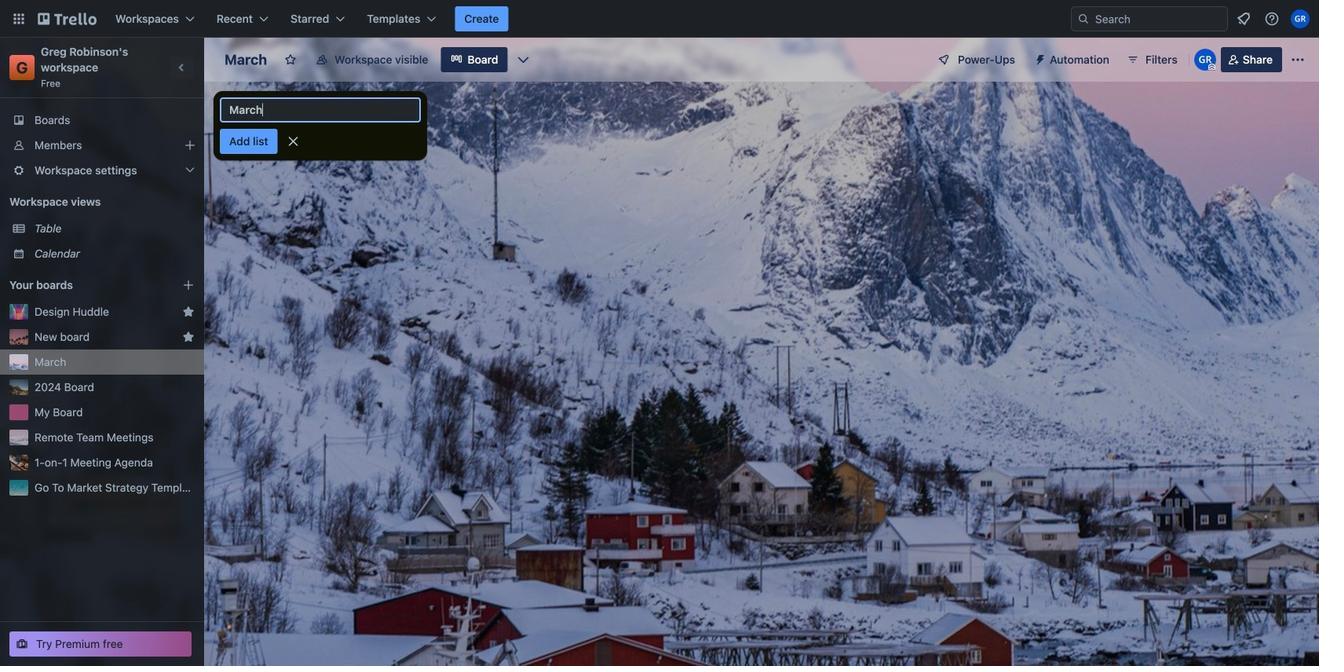 Task type: locate. For each thing, give the bounding box(es) containing it.
open information menu image
[[1265, 11, 1281, 27]]

cancel list editing image
[[286, 134, 301, 149]]

0 notifications image
[[1235, 9, 1254, 28]]

1 vertical spatial starred icon image
[[182, 331, 195, 343]]

Search field
[[1072, 6, 1229, 31]]

0 vertical spatial greg robinson (gregrobinson96) image
[[1292, 9, 1310, 28]]

1 horizontal spatial greg robinson (gregrobinson96) image
[[1292, 9, 1310, 28]]

search image
[[1078, 13, 1090, 25]]

greg robinson (gregrobinson96) image down search field
[[1195, 49, 1217, 71]]

0 horizontal spatial greg robinson (gregrobinson96) image
[[1195, 49, 1217, 71]]

your boards with 8 items element
[[9, 276, 159, 295]]

starred icon image
[[182, 306, 195, 318], [182, 331, 195, 343]]

greg robinson (gregrobinson96) image right open information menu icon
[[1292, 9, 1310, 28]]

1 starred icon image from the top
[[182, 306, 195, 318]]

greg robinson (gregrobinson96) image
[[1292, 9, 1310, 28], [1195, 49, 1217, 71]]

workspace navigation collapse icon image
[[171, 57, 193, 79]]

sm image
[[1028, 47, 1050, 69]]

0 vertical spatial starred icon image
[[182, 306, 195, 318]]

primary element
[[0, 0, 1320, 38]]



Task type: vqa. For each thing, say whether or not it's contained in the screenshot.
Starred Icon
yes



Task type: describe. For each thing, give the bounding box(es) containing it.
add board image
[[182, 279, 195, 291]]

customize views image
[[516, 52, 531, 68]]

Board name text field
[[217, 47, 275, 72]]

show menu image
[[1291, 52, 1306, 68]]

star or unstar board image
[[284, 53, 297, 66]]

Enter list title… text field
[[220, 97, 421, 123]]

back to home image
[[38, 6, 97, 31]]

2 starred icon image from the top
[[182, 331, 195, 343]]

this member is an admin of this board. image
[[1209, 64, 1216, 71]]

1 vertical spatial greg robinson (gregrobinson96) image
[[1195, 49, 1217, 71]]



